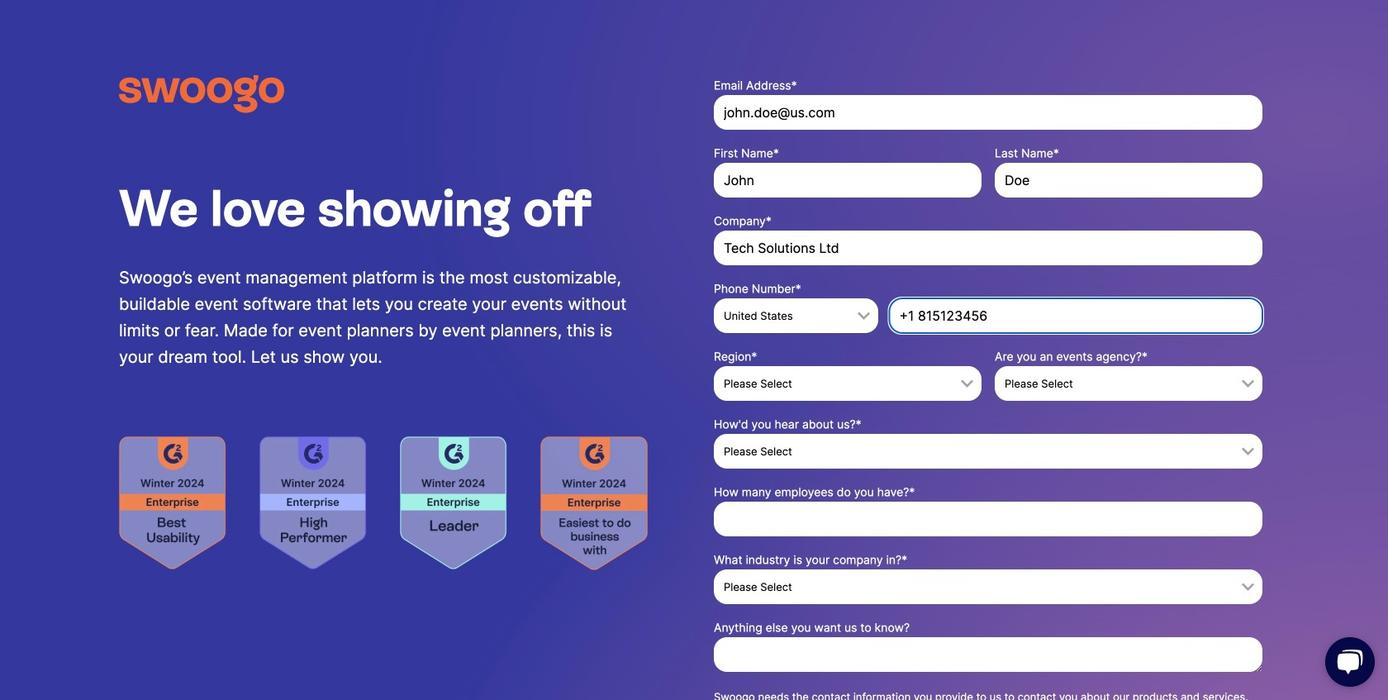Task type: describe. For each thing, give the bounding box(es) containing it.
Company name text field
[[714, 231, 1263, 265]]

Work email address email field
[[714, 95, 1263, 130]]

swoogo g2 review: enterprise best usability image
[[119, 436, 227, 569]]

chat widget region
[[1306, 621, 1389, 700]]

swoogo g2 review: enterprises say swoogo is easy to do business with image
[[541, 436, 648, 570]]



Task type: locate. For each thing, give the bounding box(es) containing it.
swoogo g2 review: enterprise high performer image
[[260, 436, 367, 569]]

None number field
[[714, 502, 1263, 537]]

dialog
[[0, 0, 1389, 700]]

None telephone field
[[890, 298, 1263, 333]]

swoogo g2 review: enterprise leader image
[[400, 436, 508, 569]]

None text field
[[714, 163, 982, 198], [995, 163, 1263, 198], [714, 637, 1263, 672], [714, 163, 982, 198], [995, 163, 1263, 198], [714, 637, 1263, 672]]



Task type: vqa. For each thing, say whether or not it's contained in the screenshot.
Swoogo 'image'
no



